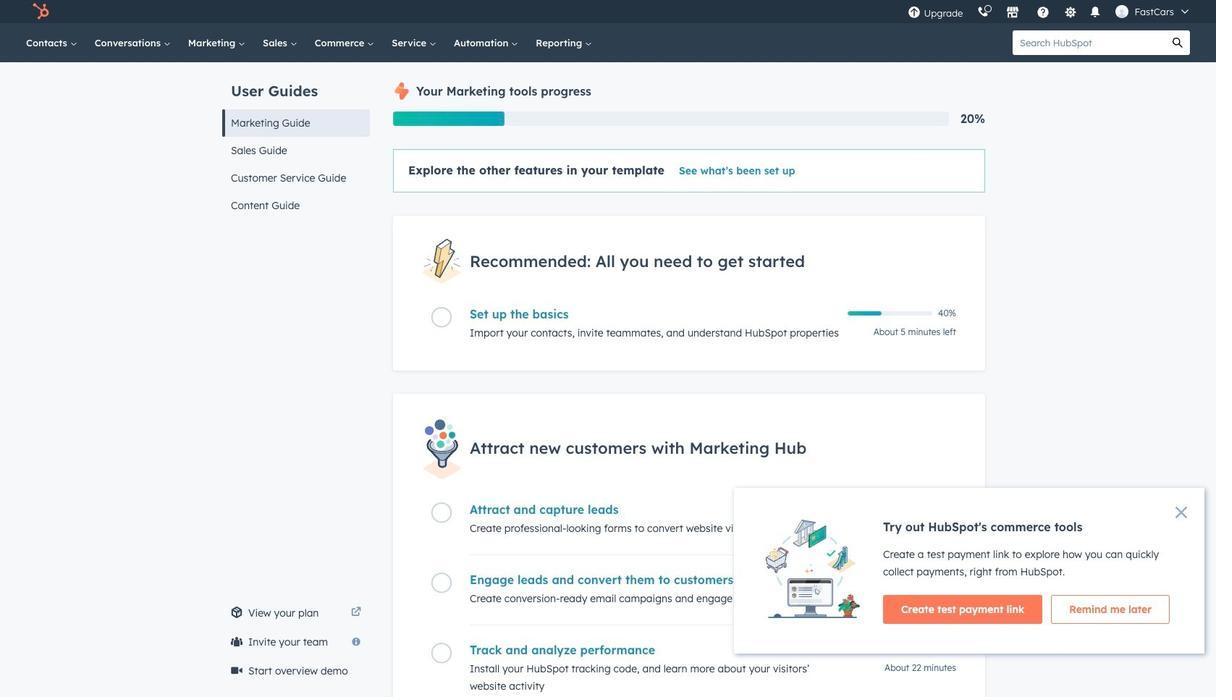 Task type: vqa. For each thing, say whether or not it's contained in the screenshot.
Marketplaces image
yes



Task type: locate. For each thing, give the bounding box(es) containing it.
user guides element
[[222, 62, 370, 219]]

close image
[[1176, 507, 1188, 519]]

progress bar
[[393, 112, 505, 126]]

menu
[[901, 0, 1199, 23]]

[object object] complete progress bar
[[848, 312, 882, 316]]

marketplaces image
[[1007, 7, 1020, 20]]



Task type: describe. For each thing, give the bounding box(es) containing it.
christina overa image
[[1116, 5, 1129, 18]]

link opens in a new window image
[[351, 605, 361, 622]]

Search HubSpot search field
[[1013, 30, 1166, 55]]

link opens in a new window image
[[351, 608, 361, 619]]



